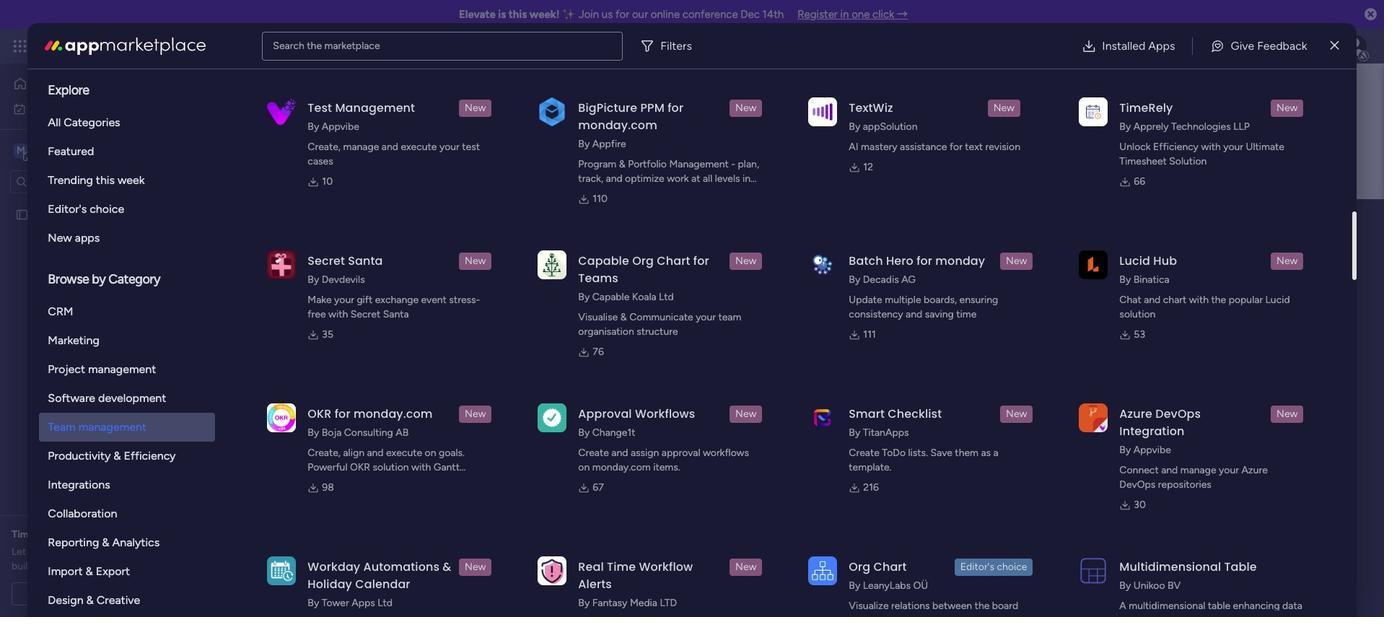 Task type: describe. For each thing, give the bounding box(es) containing it.
our inside "time for an expert review let our experts review what you've built so far. free of charge"
[[29, 546, 44, 558]]

new apps
[[48, 231, 100, 245]]

leanylabs
[[863, 580, 911, 592]]

new for capable org chart for teams
[[736, 255, 757, 267]]

2 horizontal spatial this
[[509, 8, 527, 21]]

popular
[[1230, 294, 1264, 306]]

by appvibe for test
[[308, 121, 360, 133]]

by for approval workflows
[[579, 427, 590, 439]]

76
[[593, 346, 604, 358]]

by titanapps
[[849, 427, 909, 439]]

any
[[579, 187, 595, 199]]

make your gift exchange event stress- free with secret santa
[[308, 294, 480, 321]]

bigpicture
[[579, 100, 638, 116]]

✨
[[563, 8, 576, 21]]

new for secret santa
[[465, 255, 486, 267]]

by for timerely
[[1120, 121, 1132, 133]]

app logo image for okr for monday.com
[[267, 403, 296, 432]]

time inside real time workflow alerts
[[607, 559, 636, 576]]

update multiple boards, ensuring consistency and saving time
[[849, 294, 999, 321]]

app logo image for bigpicture ppm for monday.com
[[538, 97, 567, 126]]

change1t
[[593, 427, 636, 439]]

create, align and execute on goals. powerful okr solution with gantt roadmap
[[308, 447, 465, 488]]

on inside create, align and execute on goals. powerful okr solution with gantt roadmap
[[425, 447, 437, 459]]

ltd for org
[[659, 291, 674, 303]]

board
[[993, 600, 1019, 612]]

multidimensional
[[1120, 559, 1222, 576]]

& inside workday automations & holiday calendar
[[443, 559, 452, 576]]

members
[[365, 291, 413, 305]]

1 vertical spatial apps
[[352, 597, 375, 609]]

items
[[849, 614, 874, 617]]

new for workday automations & holiday calendar
[[465, 561, 486, 573]]

azure devops integration
[[1120, 406, 1202, 440]]

smart checklist
[[849, 406, 943, 422]]

a multidimensional table enhancing data visualization and management.
[[1120, 600, 1303, 617]]

description
[[431, 240, 482, 252]]

select product image
[[13, 39, 27, 53]]

ltd for automations
[[378, 597, 393, 609]]

manage inside connect and manage your azure devops repositories
[[1181, 464, 1217, 477]]

workspace image
[[14, 143, 28, 158]]

1 vertical spatial choice
[[997, 561, 1028, 573]]

and inside create, align and execute on goals. powerful okr solution with gantt roadmap
[[367, 447, 384, 459]]

on inside create and assign approval workflows on monday.com items.
[[579, 461, 590, 474]]

design
[[48, 594, 83, 607]]

→
[[898, 8, 908, 21]]

collaboration
[[48, 507, 117, 521]]

for inside 'capable org chart for teams'
[[694, 253, 710, 269]]

installed apps
[[1103, 39, 1176, 52]]

create, for test
[[308, 141, 341, 153]]

in left one
[[841, 8, 850, 21]]

by for smart checklist
[[849, 427, 861, 439]]

plans
[[272, 40, 296, 52]]

development
[[98, 391, 166, 405]]

test list box
[[0, 199, 184, 422]]

1 horizontal spatial chart
[[874, 559, 907, 576]]

and inside create, manage and execute your test cases
[[382, 141, 399, 153]]

by for secret santa
[[308, 274, 319, 286]]

with inside 'make your gift exchange event stress- free with secret santa'
[[329, 308, 348, 321]]

consistency
[[849, 308, 904, 321]]

all
[[703, 173, 713, 185]]

ai mastery assistance for text revision
[[849, 141, 1021, 153]]

0 vertical spatial santa
[[348, 253, 383, 269]]

workflow
[[639, 559, 694, 576]]

new for timerely
[[1277, 102, 1299, 114]]

software
[[48, 391, 95, 405]]

efficiency inside unlock efficiency with your ultimate timesheet solution
[[1154, 141, 1199, 153]]

app logo image for workday automations & holiday calendar
[[267, 557, 296, 585]]

1 horizontal spatial editor's
[[961, 561, 995, 573]]

invite members image
[[1195, 39, 1210, 53]]

app logo image for test management
[[267, 97, 296, 126]]

monday work management
[[64, 38, 224, 54]]

apps inside button
[[1149, 39, 1176, 52]]

apprely
[[1134, 121, 1169, 133]]

by for bigpicture ppm for monday.com
[[579, 138, 590, 150]]

org inside 'capable org chart for teams'
[[633, 253, 654, 269]]

m
[[17, 144, 25, 156]]

portfolio
[[628, 158, 667, 170]]

tower
[[322, 597, 349, 609]]

marketplace
[[325, 39, 380, 52]]

test
[[462, 141, 480, 153]]

0 horizontal spatial efficiency
[[124, 449, 176, 463]]

in inside "program & portfolio management - plan, track, and optimize work at all levels in any agile or hybrid framework"
[[743, 173, 751, 185]]

0 vertical spatial secret
[[308, 253, 345, 269]]

execute for test management
[[401, 141, 437, 153]]

optimize
[[625, 173, 665, 185]]

devops inside azure devops integration
[[1156, 406, 1202, 422]]

chat and chart with the popular lucid solution
[[1120, 294, 1291, 321]]

new for test management
[[465, 102, 486, 114]]

stress-
[[449, 294, 480, 306]]

1 vertical spatial capable
[[593, 291, 630, 303]]

revision
[[986, 141, 1021, 153]]

week!
[[530, 8, 560, 21]]

0 vertical spatial editor's
[[48, 202, 87, 216]]

new for lucid hub
[[1277, 255, 1299, 267]]

work inside "program & portfolio management - plan, track, and optimize work at all levels in any agile or hybrid framework"
[[667, 173, 689, 185]]

project
[[48, 362, 85, 376]]

by capable koala ltd
[[579, 291, 674, 303]]

with inside create, align and execute on goals. powerful okr solution with gantt roadmap
[[412, 461, 431, 474]]

and inside a multidimensional table enhancing data visualization and management.
[[1178, 614, 1195, 617]]

by for batch hero for monday
[[849, 274, 861, 286]]

the inside visualize relations between the board items in a few clicks
[[975, 600, 990, 612]]

app logo image left unikoo on the right
[[1080, 557, 1109, 585]]

export
[[96, 565, 130, 578]]

browse
[[48, 272, 89, 287]]

your for capable org chart for teams
[[696, 311, 716, 323]]

binatica
[[1134, 274, 1170, 286]]

see plans
[[253, 40, 296, 52]]

trending this week
[[48, 173, 145, 187]]

solution inside create, align and execute on goals. powerful okr solution with gantt roadmap
[[373, 461, 409, 474]]

2 vertical spatial this
[[482, 326, 498, 338]]

your for azure devops integration
[[1220, 464, 1240, 477]]

import
[[48, 565, 83, 578]]

with inside unlock efficiency with your ultimate timesheet solution
[[1202, 141, 1222, 153]]

& for portfolio
[[619, 158, 626, 170]]

all
[[48, 116, 61, 129]]

time inside "time for an expert review let our experts review what you've built so far. free of charge"
[[12, 529, 35, 541]]

schedule
[[47, 588, 89, 600]]

the inside chat and chart with the popular lucid solution
[[1212, 294, 1227, 306]]

public board image
[[15, 208, 29, 221]]

solution inside chat and chart with the popular lucid solution
[[1120, 308, 1156, 321]]

new for real time workflow alerts
[[736, 561, 757, 573]]

multidimensional
[[1130, 600, 1206, 612]]

event
[[421, 294, 447, 306]]

connect and manage your azure devops repositories
[[1120, 464, 1269, 491]]

1 vertical spatial monday
[[936, 253, 986, 269]]

in inside visualize relations between the board items in a few clicks
[[877, 614, 885, 617]]

your inside create, manage and execute your test cases
[[440, 141, 460, 153]]

by for test management
[[308, 121, 319, 133]]

0 horizontal spatial management
[[335, 100, 415, 116]]

35
[[322, 329, 334, 341]]

by
[[92, 272, 106, 287]]

0 vertical spatial editor's choice
[[48, 202, 124, 216]]

manage inside create, manage and execute your test cases
[[343, 141, 379, 153]]

reporting & analytics
[[48, 536, 160, 550]]

text
[[966, 141, 984, 153]]

appfire
[[593, 138, 626, 150]]

and inside "program & portfolio management - plan, track, and optimize work at all levels in any agile or hybrid framework"
[[606, 173, 623, 185]]

santa inside 'make your gift exchange event stress- free with secret santa'
[[383, 308, 409, 321]]

main workspace
[[33, 143, 118, 157]]

1 horizontal spatial editor's choice
[[961, 561, 1028, 573]]

agile
[[597, 187, 618, 199]]

app logo image for batch hero for monday
[[809, 250, 838, 279]]

boards
[[272, 326, 303, 338]]

team
[[48, 420, 76, 434]]

appvibe for management
[[322, 121, 360, 133]]

1 horizontal spatial workspace
[[501, 326, 549, 338]]

your for timerely
[[1224, 141, 1244, 153]]

so
[[34, 560, 45, 573]]

1 vertical spatial review
[[82, 546, 112, 558]]

powerful
[[308, 461, 348, 474]]

apps image
[[1227, 39, 1241, 53]]

ltd
[[660, 597, 677, 609]]

consulting
[[344, 427, 393, 439]]

test for test management
[[308, 100, 332, 116]]

and down free
[[306, 326, 323, 338]]

by for capable org chart for teams
[[579, 291, 590, 303]]

mastery
[[861, 141, 898, 153]]

plan,
[[738, 158, 760, 170]]

alerts
[[579, 576, 612, 593]]

repositories
[[1159, 479, 1212, 491]]

management.
[[1197, 614, 1259, 617]]

0 vertical spatial choice
[[90, 202, 124, 216]]

schedule a meeting button
[[12, 583, 173, 606]]

enhancing
[[1234, 600, 1281, 612]]

unlock efficiency with your ultimate timesheet solution
[[1120, 141, 1285, 168]]

trending
[[48, 173, 93, 187]]

1 horizontal spatial org
[[849, 559, 871, 576]]

chat
[[1120, 294, 1142, 306]]

azure inside azure devops integration
[[1120, 406, 1153, 422]]

workday
[[308, 559, 361, 576]]

app logo image for capable org chart for teams
[[538, 250, 567, 279]]

home
[[33, 77, 61, 90]]

test for test
[[34, 208, 53, 221]]

0 vertical spatial the
[[307, 39, 322, 52]]

real time workflow alerts
[[579, 559, 694, 593]]

& for analytics
[[102, 536, 109, 550]]

by for lucid hub
[[1120, 274, 1132, 286]]

monday.com inside bigpicture ppm for monday.com
[[579, 117, 658, 134]]

recently
[[432, 326, 469, 338]]

execute for okr for monday.com
[[386, 447, 423, 459]]

workspace selection element
[[14, 142, 121, 161]]

see
[[253, 40, 270, 52]]



Task type: vqa. For each thing, say whether or not it's contained in the screenshot.


Task type: locate. For each thing, give the bounding box(es) containing it.
template.
[[849, 461, 892, 474]]

0 horizontal spatial on
[[425, 447, 437, 459]]

by appvibe for azure
[[1120, 444, 1172, 456]]

by up connect
[[1120, 444, 1132, 456]]

explore
[[48, 82, 89, 98]]

approval
[[579, 406, 632, 422]]

0 horizontal spatial choice
[[90, 202, 124, 216]]

multiple
[[885, 294, 922, 306]]

0 horizontal spatial azure
[[1120, 406, 1153, 422]]

0 horizontal spatial monday
[[64, 38, 114, 54]]

for inside "time for an expert review let our experts review what you've built so far. free of charge"
[[37, 529, 51, 541]]

& right automations
[[443, 559, 452, 576]]

your inside visualise & communicate your team organisation structure
[[696, 311, 716, 323]]

0 vertical spatial appvibe
[[322, 121, 360, 133]]

2 vertical spatial work
[[667, 173, 689, 185]]

2 create from the left
[[849, 447, 880, 459]]

free
[[308, 308, 326, 321]]

work for my
[[48, 102, 70, 114]]

new for approval workflows
[[736, 408, 757, 420]]

0 horizontal spatial appvibe
[[322, 121, 360, 133]]

ultimate
[[1247, 141, 1285, 153]]

and down multiple at the top right of the page
[[906, 308, 923, 321]]

with
[[1202, 141, 1222, 153], [1190, 294, 1210, 306], [329, 308, 348, 321], [412, 461, 431, 474]]

elevate
[[459, 8, 496, 21]]

a right as
[[994, 447, 999, 459]]

chart up the communicate
[[657, 253, 691, 269]]

0 horizontal spatial editor's
[[48, 202, 87, 216]]

create, inside create, manage and execute your test cases
[[308, 141, 341, 153]]

secret inside 'make your gift exchange event stress- free with secret santa'
[[351, 308, 381, 321]]

and up repositories
[[1162, 464, 1179, 477]]

1 vertical spatial test
[[34, 208, 53, 221]]

management up at on the top of page
[[670, 158, 729, 170]]

app logo image for real time workflow alerts
[[538, 557, 567, 585]]

and down change1t
[[612, 447, 629, 459]]

and
[[382, 141, 399, 153], [606, 173, 623, 185], [1145, 294, 1161, 306], [906, 308, 923, 321], [306, 326, 323, 338], [367, 447, 384, 459], [612, 447, 629, 459], [1162, 464, 1179, 477], [1178, 614, 1195, 617]]

secret santa
[[308, 253, 383, 269]]

by apprely technologies llp
[[1120, 121, 1251, 133]]

0 vertical spatial work
[[117, 38, 143, 54]]

lucid inside chat and chart with the popular lucid solution
[[1266, 294, 1291, 306]]

1 vertical spatial monday.com
[[354, 406, 433, 422]]

choice
[[90, 202, 124, 216], [997, 561, 1028, 573]]

by up the visualize
[[849, 580, 861, 592]]

lucid right popular
[[1266, 294, 1291, 306]]

new for textwiz
[[994, 102, 1015, 114]]

create inside create todo lists. save them as a template.
[[849, 447, 880, 459]]

dapulse x slim image
[[1331, 37, 1340, 55]]

1 horizontal spatial this
[[482, 326, 498, 338]]

capable up teams
[[579, 253, 630, 269]]

66
[[1135, 175, 1146, 188]]

new for azure devops integration
[[1277, 408, 1299, 420]]

1 vertical spatial santa
[[383, 308, 409, 321]]

create for smart checklist
[[849, 447, 880, 459]]

our left online
[[632, 8, 648, 21]]

by appvibe down test management
[[308, 121, 360, 133]]

by up chat
[[1120, 274, 1132, 286]]

app logo image down plans at top
[[267, 97, 296, 126]]

app logo image for timerely
[[1080, 97, 1109, 126]]

apps
[[1149, 39, 1176, 52], [352, 597, 375, 609]]

your inside unlock efficiency with your ultimate timesheet solution
[[1224, 141, 1244, 153]]

by decadis ag
[[849, 274, 916, 286]]

new for batch hero for monday
[[1007, 255, 1028, 267]]

& inside visualise & communicate your team organisation structure
[[621, 311, 627, 323]]

1 horizontal spatial efficiency
[[1154, 141, 1199, 153]]

manage
[[343, 141, 379, 153], [1181, 464, 1217, 477]]

chart
[[1164, 294, 1187, 306]]

azure inside connect and manage your azure devops repositories
[[1242, 464, 1269, 477]]

create up "template." in the bottom right of the page
[[849, 447, 880, 459]]

app logo image for smart checklist
[[809, 403, 838, 432]]

app logo image for secret santa
[[267, 250, 296, 279]]

& down by capable koala ltd
[[621, 311, 627, 323]]

& right design
[[86, 594, 94, 607]]

recent boards
[[272, 291, 347, 305]]

create, inside create, align and execute on goals. powerful okr solution with gantt roadmap
[[308, 447, 341, 459]]

app logo image left by binatica
[[1080, 250, 1109, 279]]

marketing
[[48, 334, 100, 347]]

2 vertical spatial a
[[887, 614, 893, 617]]

by appvibe down integration at the bottom right of the page
[[1120, 444, 1172, 456]]

and inside "update multiple boards, ensuring consistency and saving time"
[[906, 308, 923, 321]]

1 vertical spatial ltd
[[378, 597, 393, 609]]

dec
[[741, 8, 760, 21]]

1 vertical spatial appvibe
[[1134, 444, 1172, 456]]

apps marketplace image
[[45, 37, 206, 55]]

by up unlock
[[1120, 121, 1132, 133]]

1 horizontal spatial choice
[[997, 561, 1028, 573]]

and up agile
[[606, 173, 623, 185]]

0 horizontal spatial test
[[34, 208, 53, 221]]

0 horizontal spatial lucid
[[1120, 253, 1151, 269]]

0 vertical spatial a
[[994, 447, 999, 459]]

1 vertical spatial create,
[[308, 447, 341, 459]]

work for monday
[[117, 38, 143, 54]]

1 horizontal spatial the
[[975, 600, 990, 612]]

by up the recent boards
[[308, 274, 319, 286]]

apps right notifications icon on the right
[[1149, 39, 1176, 52]]

by left boja
[[308, 427, 319, 439]]

time for an expert review let our experts review what you've built so far. free of charge
[[12, 529, 169, 573]]

a inside button
[[92, 588, 97, 600]]

charge
[[98, 560, 129, 573]]

okr inside create, align and execute on goals. powerful okr solution with gantt roadmap
[[350, 461, 371, 474]]

0 horizontal spatial chart
[[657, 253, 691, 269]]

by for real time workflow alerts
[[579, 597, 590, 609]]

create down by change1t
[[579, 447, 609, 459]]

1 create from the left
[[579, 447, 609, 459]]

0 vertical spatial workspace
[[61, 143, 118, 157]]

installed apps button
[[1071, 31, 1187, 60]]

few
[[895, 614, 912, 617]]

& for creative
[[86, 594, 94, 607]]

with right chart
[[1190, 294, 1210, 306]]

home button
[[9, 72, 155, 95]]

capable down teams
[[593, 291, 630, 303]]

0 horizontal spatial manage
[[343, 141, 379, 153]]

bv
[[1168, 580, 1182, 592]]

new for okr for monday.com
[[465, 408, 486, 420]]

capable org chart for teams
[[579, 253, 710, 287]]

org up koala
[[633, 253, 654, 269]]

monday.com up ab
[[354, 406, 433, 422]]

time up 'let'
[[12, 529, 35, 541]]

1 horizontal spatial manage
[[1181, 464, 1217, 477]]

exchange
[[375, 294, 419, 306]]

execute down ab
[[386, 447, 423, 459]]

manage up repositories
[[1181, 464, 1217, 477]]

111
[[864, 329, 876, 341]]

0 vertical spatial management
[[146, 38, 224, 54]]

monday.com down assign
[[593, 461, 651, 474]]

devops inside connect and manage your azure devops repositories
[[1120, 479, 1156, 491]]

110
[[593, 193, 608, 205]]

work
[[117, 38, 143, 54], [48, 102, 70, 114], [667, 173, 689, 185]]

the left board
[[975, 600, 990, 612]]

Search in workspace field
[[30, 173, 121, 190]]

multidimensional table by unikoo bv
[[1120, 559, 1258, 592]]

devops up integration at the bottom right of the page
[[1156, 406, 1202, 422]]

a down import & export
[[92, 588, 97, 600]]

a
[[1120, 600, 1127, 612]]

app logo image left boja
[[267, 403, 296, 432]]

test up cases
[[308, 100, 332, 116]]

structure
[[637, 326, 678, 338]]

apps down calendar at the left of the page
[[352, 597, 375, 609]]

in down the visualize
[[877, 614, 885, 617]]

a left few
[[887, 614, 893, 617]]

execute inside create, align and execute on goals. powerful okr solution with gantt roadmap
[[386, 447, 423, 459]]

chart inside 'capable org chart for teams'
[[657, 253, 691, 269]]

1 create, from the top
[[308, 141, 341, 153]]

editor's choice up apps
[[48, 202, 124, 216]]

in right recently
[[471, 326, 479, 338]]

1 vertical spatial okr
[[350, 461, 371, 474]]

the
[[307, 39, 322, 52], [1212, 294, 1227, 306], [975, 600, 990, 612]]

between
[[933, 600, 973, 612]]

help image
[[1294, 39, 1308, 53]]

2 create, from the top
[[308, 447, 341, 459]]

10
[[322, 175, 333, 188]]

1 horizontal spatial work
[[117, 38, 143, 54]]

by devdevils
[[308, 274, 365, 286]]

timerely
[[1120, 100, 1174, 116]]

1 vertical spatial this
[[96, 173, 115, 187]]

app logo image left teams
[[538, 250, 567, 279]]

my
[[32, 102, 46, 114]]

0 vertical spatial lucid
[[1120, 253, 1151, 269]]

and inside create and assign approval workflows on monday.com items.
[[612, 447, 629, 459]]

1 vertical spatial org
[[849, 559, 871, 576]]

and inside chat and chart with the popular lucid solution
[[1145, 294, 1161, 306]]

my work button
[[9, 97, 155, 120]]

time right real on the left bottom of page
[[607, 559, 636, 576]]

management for project management
[[88, 362, 156, 376]]

by up program
[[579, 138, 590, 150]]

choice up board
[[997, 561, 1028, 573]]

communicate
[[630, 311, 694, 323]]

manage down test management
[[343, 141, 379, 153]]

app logo image left smart at the bottom right of page
[[809, 403, 838, 432]]

the right search
[[307, 39, 322, 52]]

2 vertical spatial management
[[78, 420, 147, 434]]

0 horizontal spatial editor's choice
[[48, 202, 124, 216]]

& down the appfire
[[619, 158, 626, 170]]

okr down align
[[350, 461, 371, 474]]

0 vertical spatial time
[[12, 529, 35, 541]]

1 vertical spatial editor's
[[961, 561, 995, 573]]

& inside "program & portfolio management - plan, track, and optimize work at all levels in any agile or hybrid framework"
[[619, 158, 626, 170]]

0 vertical spatial org
[[633, 253, 654, 269]]

project management
[[48, 362, 156, 376]]

review
[[99, 529, 131, 541], [82, 546, 112, 558]]

test right public board 'image' on the top
[[34, 208, 53, 221]]

create, up cases
[[308, 141, 341, 153]]

1 horizontal spatial a
[[887, 614, 893, 617]]

your inside connect and manage your azure devops repositories
[[1220, 464, 1240, 477]]

capable inside 'capable org chart for teams'
[[579, 253, 630, 269]]

by inside multidimensional table by unikoo bv
[[1120, 580, 1132, 592]]

the left popular
[[1212, 294, 1227, 306]]

test inside list box
[[34, 208, 53, 221]]

app logo image for org chart
[[809, 557, 838, 585]]

by for org chart
[[849, 580, 861, 592]]

1 vertical spatial management
[[88, 362, 156, 376]]

give feedback button
[[1200, 31, 1320, 60]]

efficiency down team management
[[124, 449, 176, 463]]

and inside connect and manage your azure devops repositories
[[1162, 464, 1179, 477]]

1 horizontal spatial time
[[607, 559, 636, 576]]

editor's up between
[[961, 561, 995, 573]]

your inside 'make your gift exchange event stress- free with secret santa'
[[334, 294, 355, 306]]

new for smart checklist
[[1007, 408, 1028, 420]]

& for communicate
[[621, 311, 627, 323]]

automations
[[364, 559, 440, 576]]

this right is
[[509, 8, 527, 21]]

management for team management
[[78, 420, 147, 434]]

register
[[798, 8, 838, 21]]

app logo image left textwiz
[[809, 97, 838, 126]]

visualise
[[579, 311, 618, 323]]

0 horizontal spatial work
[[48, 102, 70, 114]]

2 horizontal spatial work
[[667, 173, 689, 185]]

1 vertical spatial management
[[670, 158, 729, 170]]

app logo image for textwiz
[[809, 97, 838, 126]]

data
[[1283, 600, 1303, 612]]

for inside bigpicture ppm for monday.com
[[668, 100, 684, 116]]

by up cases
[[308, 121, 319, 133]]

editor's down the search in workspace field
[[48, 202, 87, 216]]

on down by change1t
[[579, 461, 590, 474]]

2 horizontal spatial a
[[994, 447, 999, 459]]

0 horizontal spatial apps
[[352, 597, 375, 609]]

integration
[[1120, 423, 1185, 440]]

0 vertical spatial execute
[[401, 141, 437, 153]]

0 vertical spatial efficiency
[[1154, 141, 1199, 153]]

new for bigpicture ppm for monday.com
[[736, 102, 757, 114]]

brad klo image
[[1345, 35, 1368, 58]]

secret up by devdevils
[[308, 253, 345, 269]]

None field
[[357, 206, 1326, 236]]

editor's choice up board
[[961, 561, 1028, 573]]

0 horizontal spatial the
[[307, 39, 322, 52]]

app logo image for approval workflows
[[538, 403, 567, 432]]

create inside create and assign approval workflows on monday.com items.
[[579, 447, 609, 459]]

by down teams
[[579, 291, 590, 303]]

0 vertical spatial this
[[509, 8, 527, 21]]

by down the approval
[[579, 427, 590, 439]]

1 horizontal spatial monday
[[936, 253, 986, 269]]

app logo image left 'org chart'
[[809, 557, 838, 585]]

management inside "program & portfolio management - plan, track, and optimize work at all levels in any agile or hybrid framework"
[[670, 158, 729, 170]]

expert
[[66, 529, 97, 541]]

1 vertical spatial devops
[[1120, 479, 1156, 491]]

work inside my work button
[[48, 102, 70, 114]]

santa up devdevils
[[348, 253, 383, 269]]

featured
[[48, 144, 94, 158]]

org up leanylabs
[[849, 559, 871, 576]]

in down "plan,"
[[743, 173, 751, 185]]

ltd down calendar at the left of the page
[[378, 597, 393, 609]]

ag
[[902, 274, 916, 286]]

this right recently
[[482, 326, 498, 338]]

option
[[0, 201, 184, 204]]

by boja consulting ab
[[308, 427, 409, 439]]

0 horizontal spatial our
[[29, 546, 44, 558]]

app logo image for azure devops integration
[[1080, 403, 1109, 432]]

0 horizontal spatial org
[[633, 253, 654, 269]]

relations
[[892, 600, 931, 612]]

0 vertical spatial azure
[[1120, 406, 1153, 422]]

time
[[957, 308, 977, 321]]

1 horizontal spatial management
[[670, 158, 729, 170]]

& for export
[[86, 565, 93, 578]]

my work
[[32, 102, 70, 114]]

save
[[931, 447, 953, 459]]

a inside create todo lists. save them as a template.
[[994, 447, 999, 459]]

monday.com down the bigpicture
[[579, 117, 658, 134]]

1 vertical spatial lucid
[[1266, 294, 1291, 306]]

& left what
[[102, 536, 109, 550]]

koala
[[632, 291, 657, 303]]

app logo image up recent
[[267, 250, 296, 279]]

solution down ab
[[373, 461, 409, 474]]

our up so in the bottom left of the page
[[29, 546, 44, 558]]

devops
[[1156, 406, 1202, 422], [1120, 479, 1156, 491]]

team
[[719, 311, 742, 323]]

0 horizontal spatial create
[[579, 447, 609, 459]]

1 vertical spatial the
[[1212, 294, 1227, 306]]

by up ai
[[849, 121, 861, 133]]

batch hero for monday
[[849, 253, 986, 269]]

1 horizontal spatial on
[[579, 461, 590, 474]]

connect
[[1120, 464, 1159, 477]]

appvibe down integration at the bottom right of the page
[[1134, 444, 1172, 456]]

with down boards
[[329, 308, 348, 321]]

0 horizontal spatial secret
[[308, 253, 345, 269]]

on left goals.
[[425, 447, 437, 459]]

14th
[[763, 8, 784, 21]]

todo
[[883, 447, 906, 459]]

appvibe for devops
[[1134, 444, 1172, 456]]

0 vertical spatial okr
[[308, 406, 332, 422]]

execute left test in the top of the page
[[401, 141, 437, 153]]

okr up boja
[[308, 406, 332, 422]]

calendar
[[355, 576, 411, 593]]

0 horizontal spatial okr
[[308, 406, 332, 422]]

0 vertical spatial test
[[308, 100, 332, 116]]

& right free
[[86, 565, 93, 578]]

0 vertical spatial by appvibe
[[308, 121, 360, 133]]

cases
[[308, 155, 333, 168]]

1 horizontal spatial create
[[849, 447, 880, 459]]

a inside visualize relations between the board items in a few clicks
[[887, 614, 893, 617]]

filters button
[[635, 31, 704, 60]]

0 vertical spatial capable
[[579, 253, 630, 269]]

app logo image for lucid hub
[[1080, 250, 1109, 279]]

of
[[86, 560, 96, 573]]

clicks
[[915, 614, 940, 617]]

1 vertical spatial by appvibe
[[1120, 444, 1172, 456]]

workspace
[[61, 143, 118, 157], [501, 326, 549, 338]]

and down test management
[[382, 141, 399, 153]]

on
[[425, 447, 437, 459], [579, 461, 590, 474]]

1 horizontal spatial by appvibe
[[1120, 444, 1172, 456]]

and down binatica
[[1145, 294, 1161, 306]]

with down technologies
[[1202, 141, 1222, 153]]

lucid hub
[[1120, 253, 1178, 269]]

ppm
[[641, 100, 665, 116]]

0 vertical spatial monday
[[64, 38, 114, 54]]

1 horizontal spatial appvibe
[[1134, 444, 1172, 456]]

0 vertical spatial our
[[632, 8, 648, 21]]

by for azure devops integration
[[1120, 444, 1132, 456]]

by for okr for monday.com
[[308, 427, 319, 439]]

notifications image
[[1132, 39, 1146, 53]]

creative
[[97, 594, 140, 607]]

& down team management
[[114, 449, 121, 463]]

permissions
[[430, 291, 492, 305]]

holiday
[[308, 576, 352, 593]]

1 vertical spatial on
[[579, 461, 590, 474]]

see plans button
[[233, 35, 303, 57]]

search everything image
[[1262, 39, 1277, 53]]

as
[[982, 447, 992, 459]]

secret down gift at left top
[[351, 308, 381, 321]]

monday.com inside create and assign approval workflows on monday.com items.
[[593, 461, 651, 474]]

by for textwiz
[[849, 121, 861, 133]]

app logo image
[[267, 97, 296, 126], [538, 97, 567, 126], [809, 97, 838, 126], [1080, 97, 1109, 126], [809, 250, 838, 279], [267, 250, 296, 279], [538, 250, 567, 279], [1080, 250, 1109, 279], [809, 403, 838, 432], [267, 403, 296, 432], [538, 403, 567, 432], [1080, 403, 1109, 432], [267, 557, 296, 585], [538, 557, 567, 585], [809, 557, 838, 585], [1080, 557, 1109, 585]]

ai
[[849, 141, 859, 153]]

hub
[[1154, 253, 1178, 269]]

and down consulting
[[367, 447, 384, 459]]

boards,
[[924, 294, 958, 306]]

by
[[308, 121, 319, 133], [849, 121, 861, 133], [1120, 121, 1132, 133], [579, 138, 590, 150], [308, 274, 319, 286], [849, 274, 861, 286], [1120, 274, 1132, 286], [579, 291, 590, 303], [308, 427, 319, 439], [579, 427, 590, 439], [849, 427, 861, 439], [1120, 444, 1132, 456], [849, 580, 861, 592], [1120, 580, 1132, 592], [308, 597, 319, 609], [579, 597, 590, 609]]

0 vertical spatial review
[[99, 529, 131, 541]]

santa down exchange
[[383, 308, 409, 321]]

1 vertical spatial editor's choice
[[961, 561, 1028, 573]]

0 horizontal spatial workspace
[[61, 143, 118, 157]]

execute inside create, manage and execute your test cases
[[401, 141, 437, 153]]

hybrid
[[633, 187, 661, 199]]

1 vertical spatial efficiency
[[124, 449, 176, 463]]

create for approval workflows
[[579, 447, 609, 459]]

with inside chat and chart with the popular lucid solution
[[1190, 294, 1210, 306]]

by for workday automations & holiday calendar
[[308, 597, 319, 609]]

1 horizontal spatial azure
[[1242, 464, 1269, 477]]

1 horizontal spatial secret
[[351, 308, 381, 321]]

inbox image
[[1163, 39, 1178, 53]]

by down alerts on the left bottom of page
[[579, 597, 590, 609]]

by left tower
[[308, 597, 319, 609]]

2 horizontal spatial the
[[1212, 294, 1227, 306]]

1 horizontal spatial our
[[632, 8, 648, 21]]

0 horizontal spatial solution
[[373, 461, 409, 474]]

create, for okr
[[308, 447, 341, 459]]

0 vertical spatial monday.com
[[579, 117, 658, 134]]

app logo image left integration at the bottom right of the page
[[1080, 403, 1109, 432]]

work up the home button on the left top of the page
[[117, 38, 143, 54]]

this left week
[[96, 173, 115, 187]]

& for efficiency
[[114, 449, 121, 463]]

0 horizontal spatial time
[[12, 529, 35, 541]]

main
[[33, 143, 59, 157]]

align
[[343, 447, 365, 459]]

1 vertical spatial a
[[92, 588, 97, 600]]

update
[[849, 294, 883, 306]]

1 vertical spatial solution
[[373, 461, 409, 474]]

by appsolution
[[849, 121, 918, 133]]

0 vertical spatial ltd
[[659, 291, 674, 303]]



